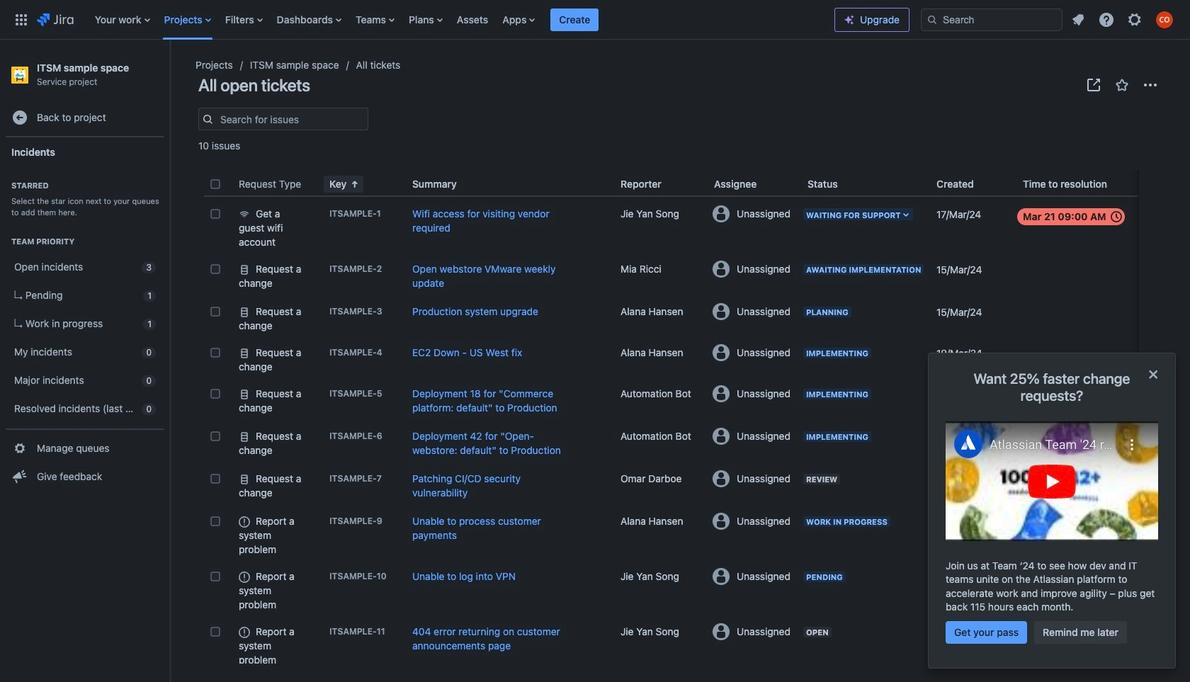 Task type: locate. For each thing, give the bounding box(es) containing it.
1 heading from the top
[[6, 180, 164, 191]]

heading for starred group
[[6, 180, 164, 191]]

0 vertical spatial heading
[[6, 180, 164, 191]]

starred group
[[6, 166, 164, 222]]

1 vertical spatial heading
[[6, 236, 164, 248]]

group
[[6, 429, 164, 495]]

star image
[[1114, 77, 1131, 94]]

settings image
[[1126, 11, 1143, 28]]

None search field
[[921, 8, 1063, 31]]

2 heading from the top
[[6, 236, 164, 248]]

team priority group
[[6, 222, 164, 429]]

primary element
[[9, 0, 834, 39]]

heading
[[6, 180, 164, 191], [6, 236, 164, 248]]

sidebar navigation image
[[154, 57, 186, 85]]

0 horizontal spatial list
[[88, 0, 834, 39]]

help image
[[1098, 11, 1115, 28]]

list
[[88, 0, 834, 39], [1065, 7, 1182, 32]]

banner
[[0, 0, 1190, 40]]

Search for issues field
[[216, 109, 368, 129]]

Search field
[[921, 8, 1063, 31]]

list item
[[551, 0, 599, 39]]

jira image
[[37, 11, 73, 28], [37, 11, 73, 28]]

search image
[[927, 14, 938, 25]]

actions image
[[1142, 77, 1159, 94]]



Task type: describe. For each thing, give the bounding box(es) containing it.
1 horizontal spatial list
[[1065, 7, 1182, 32]]

heading for team priority group
[[6, 236, 164, 248]]

notifications image
[[1070, 11, 1087, 28]]

your profile and settings image
[[1156, 11, 1173, 28]]

ascending icon image
[[347, 176, 364, 193]]

watch atlassian team '24 video dialog
[[928, 353, 1176, 669]]

appswitcher icon image
[[13, 11, 30, 28]]



Task type: vqa. For each thing, say whether or not it's contained in the screenshot.
the right a
no



